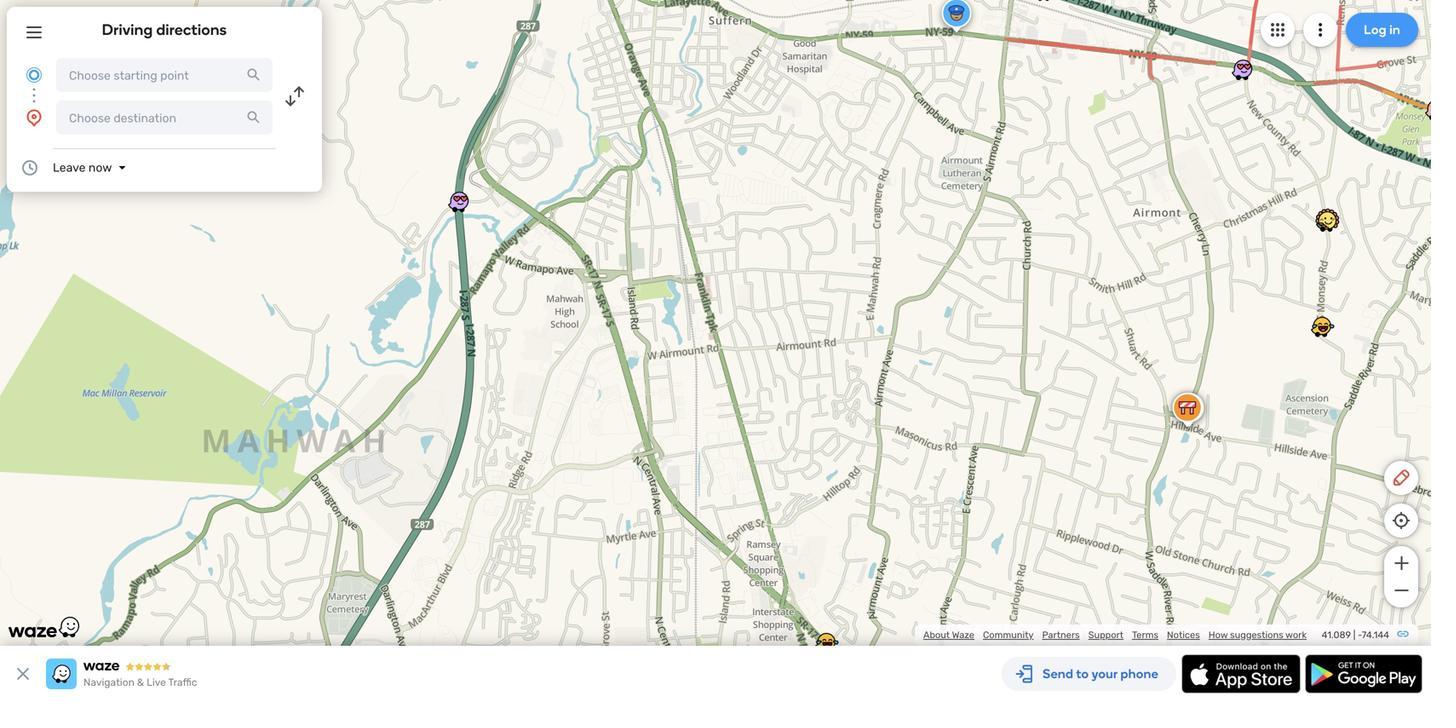 Task type: locate. For each thing, give the bounding box(es) containing it.
how
[[1209, 629, 1228, 641]]

terms
[[1133, 629, 1159, 641]]

about waze community partners support terms notices how suggestions work
[[924, 629, 1307, 641]]

x image
[[13, 664, 33, 684]]

support link
[[1089, 629, 1124, 641]]

navigation & live traffic
[[84, 677, 197, 689]]

partners link
[[1043, 629, 1080, 641]]

community link
[[983, 629, 1034, 641]]

suggestions
[[1231, 629, 1284, 641]]

support
[[1089, 629, 1124, 641]]

about
[[924, 629, 950, 641]]

driving directions
[[102, 20, 227, 39]]

waze
[[953, 629, 975, 641]]

74.144
[[1362, 629, 1390, 641]]

current location image
[[24, 65, 44, 85]]

community
[[983, 629, 1034, 641]]



Task type: vqa. For each thing, say whether or not it's contained in the screenshot.
Pair with your favorite music app, voice assistance feature, or even your car itself. on the left bottom of page
no



Task type: describe. For each thing, give the bounding box(es) containing it.
live
[[147, 677, 166, 689]]

work
[[1286, 629, 1307, 641]]

terms link
[[1133, 629, 1159, 641]]

notices
[[1168, 629, 1201, 641]]

zoom in image
[[1391, 553, 1413, 574]]

notices link
[[1168, 629, 1201, 641]]

driving
[[102, 20, 153, 39]]

now
[[89, 161, 112, 175]]

directions
[[156, 20, 227, 39]]

zoom out image
[[1391, 580, 1413, 601]]

how suggestions work link
[[1209, 629, 1307, 641]]

leave
[[53, 161, 86, 175]]

location image
[[24, 107, 44, 128]]

|
[[1354, 629, 1356, 641]]

clock image
[[20, 158, 40, 178]]

about waze link
[[924, 629, 975, 641]]

pencil image
[[1392, 468, 1412, 488]]

41.089
[[1322, 629, 1352, 641]]

leave now
[[53, 161, 112, 175]]

navigation
[[84, 677, 135, 689]]

&
[[137, 677, 144, 689]]

41.089 | -74.144
[[1322, 629, 1390, 641]]

link image
[[1397, 627, 1410, 641]]

Choose starting point text field
[[56, 58, 273, 92]]

traffic
[[168, 677, 197, 689]]

Choose destination text field
[[56, 101, 273, 135]]

-
[[1358, 629, 1362, 641]]

partners
[[1043, 629, 1080, 641]]



